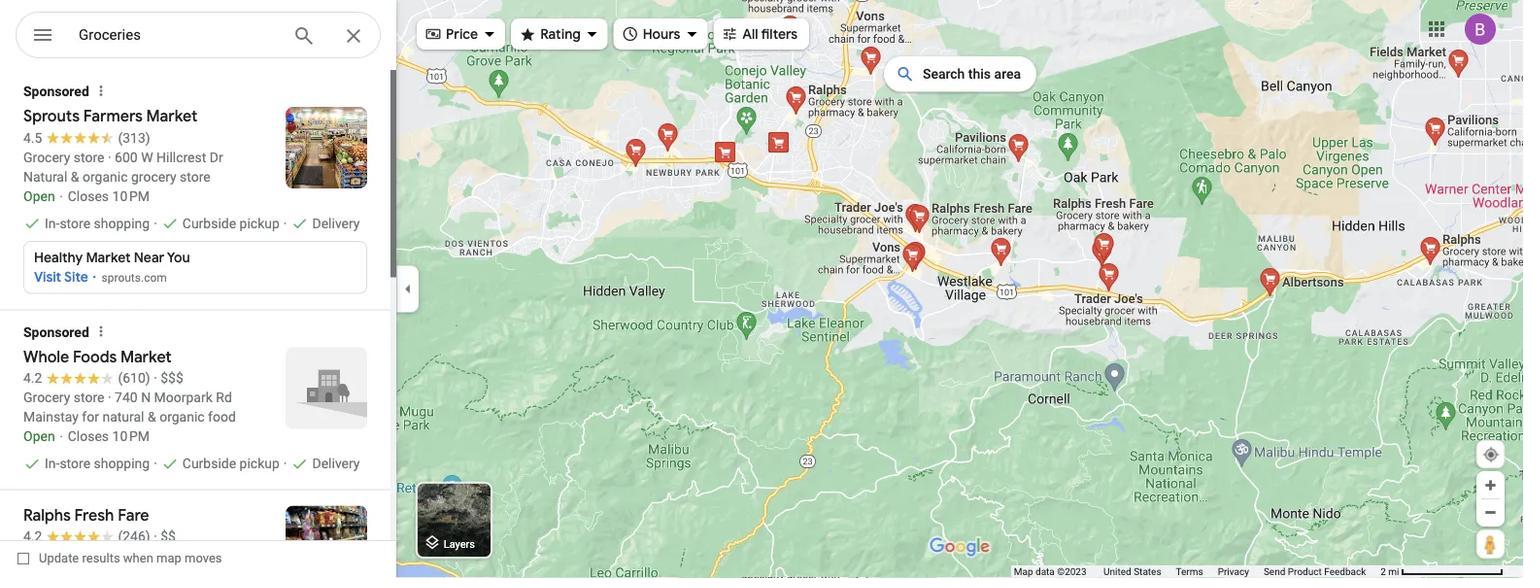 Task type: describe. For each thing, give the bounding box(es) containing it.

[[622, 23, 639, 44]]

terms button
[[1177, 566, 1204, 578]]

hours
[[643, 25, 681, 43]]

 button
[[16, 12, 70, 62]]

near
[[134, 249, 164, 266]]

price
[[446, 25, 478, 43]]

send
[[1264, 566, 1286, 578]]

feedback
[[1325, 566, 1367, 578]]

collapse side panel image
[[398, 278, 419, 300]]

2
[[1381, 566, 1387, 578]]

update
[[39, 551, 79, 566]]

update results when map moves
[[39, 551, 222, 566]]

rating
[[541, 25, 581, 43]]

google maps element
[[0, 0, 1525, 578]]

none field inside groceries field
[[79, 23, 277, 47]]

map
[[157, 551, 182, 566]]

show your location image
[[1483, 446, 1501, 464]]

show street view coverage image
[[1477, 530, 1506, 559]]

united states
[[1104, 566, 1162, 578]]

visit site
[[34, 269, 88, 286]]

search this area
[[923, 66, 1022, 82]]

map
[[1014, 566, 1034, 578]]

healthy
[[34, 249, 83, 266]]

Groceries field
[[16, 12, 381, 59]]

 all filters
[[721, 23, 798, 44]]

states
[[1134, 566, 1162, 578]]

send product feedback
[[1264, 566, 1367, 578]]

area
[[995, 66, 1022, 82]]

united
[[1104, 566, 1132, 578]]

site
[[64, 269, 88, 286]]

when
[[123, 551, 153, 566]]

mi
[[1389, 566, 1400, 578]]

 rating
[[519, 23, 581, 44]]

sprouts.com
[[102, 271, 167, 284]]

zoom in image
[[1484, 478, 1499, 493]]


[[31, 21, 54, 49]]



Task type: vqa. For each thing, say whether or not it's contained in the screenshot.
Show Your Location image
yes



Task type: locate. For each thing, give the bounding box(es) containing it.
market
[[86, 249, 131, 266]]

filters
[[762, 25, 798, 43]]

Update results when map moves checkbox
[[17, 546, 222, 571]]

healthy market near you
[[34, 249, 190, 266]]

send product feedback button
[[1264, 566, 1367, 578]]

data
[[1036, 566, 1055, 578]]

2 mi button
[[1381, 566, 1505, 578]]

layers
[[444, 538, 475, 550]]

zoom out image
[[1484, 505, 1499, 520]]

google account: bob builder  
(b0bth3builder2k23@gmail.com) image
[[1466, 14, 1497, 45]]

©2023
[[1058, 566, 1087, 578]]

footer
[[1014, 566, 1381, 578]]


[[519, 23, 537, 44]]

 search field
[[16, 12, 381, 62]]

search
[[923, 66, 965, 82]]

moves
[[185, 551, 222, 566]]


[[721, 23, 739, 44]]

2 mi
[[1381, 566, 1400, 578]]

sprouts farmers market element
[[0, 70, 391, 310]]

map data ©2023
[[1014, 566, 1090, 578]]

you
[[167, 249, 190, 266]]

None field
[[79, 23, 277, 47]]

footer inside google maps element
[[1014, 566, 1381, 578]]

united states button
[[1104, 566, 1162, 578]]

price button
[[417, 13, 506, 55]]

search this area button
[[884, 56, 1037, 92]]

results
[[82, 551, 120, 566]]

results for groceries feed
[[0, 70, 397, 578]]

this
[[969, 66, 991, 82]]

terms
[[1177, 566, 1204, 578]]

 hours
[[622, 23, 681, 44]]

product
[[1289, 566, 1323, 578]]

visit
[[34, 269, 61, 286]]

all
[[743, 25, 759, 43]]

footer containing map data ©2023
[[1014, 566, 1381, 578]]

privacy
[[1218, 566, 1250, 578]]

privacy button
[[1218, 566, 1250, 578]]



